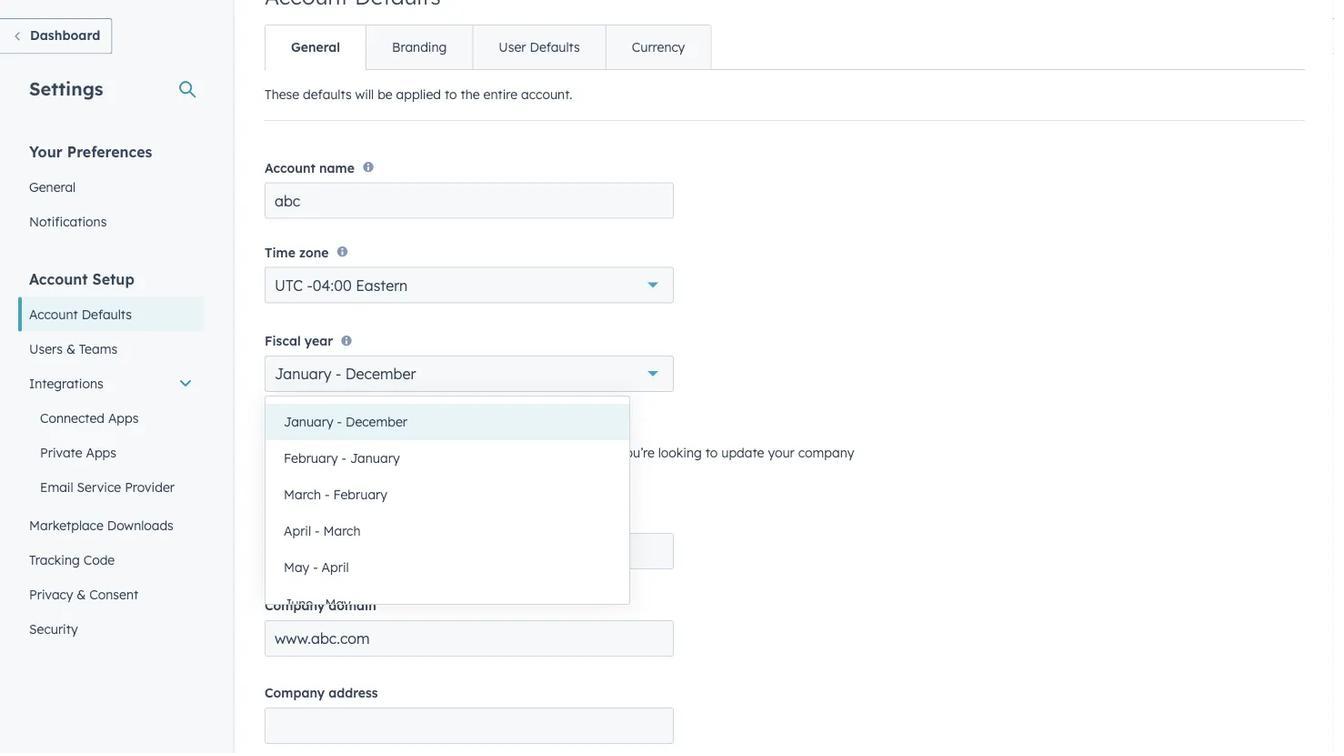 Task type: locate. For each thing, give the bounding box(es) containing it.
0 horizontal spatial may
[[284, 559, 310, 575]]

1 horizontal spatial general
[[291, 39, 340, 55]]

1 vertical spatial will
[[366, 445, 385, 461]]

january - december down year
[[275, 365, 416, 383]]

2 company from the top
[[265, 510, 325, 526]]

company down march - february
[[265, 510, 325, 526]]

email service provider
[[40, 479, 175, 495]]

1 horizontal spatial &
[[77, 586, 86, 602]]

information up for
[[292, 445, 362, 461]]

january - december up february - january
[[284, 414, 408, 430]]

where
[[514, 445, 550, 461]]

2 vertical spatial january
[[350, 450, 400, 466]]

april up may - april
[[284, 523, 311, 539]]

may right june
[[325, 596, 351, 612]]

connected
[[40, 410, 105, 426]]

apps down integrations button
[[108, 410, 139, 426]]

0 horizontal spatial general
[[29, 179, 76, 195]]

to inside company information this information will be used as a default where needed. if you're looking to update your company information for billing, visit
[[706, 445, 718, 461]]

march - february button
[[266, 477, 630, 513]]

defaults up users & teams "link"
[[82, 306, 132, 322]]

0 horizontal spatial &
[[66, 341, 75, 357]]

defaults inside navigation
[[530, 39, 580, 55]]

march up the company name
[[284, 487, 321, 503]]

information
[[358, 419, 470, 442]]

0 vertical spatial general link
[[266, 25, 366, 69]]

1 horizontal spatial march
[[323, 523, 361, 539]]

entire
[[484, 86, 518, 102]]

utc -04:00 eastern button
[[265, 267, 674, 304]]

code
[[83, 552, 115, 568]]

may
[[284, 559, 310, 575], [325, 596, 351, 612]]

will
[[355, 86, 374, 102], [366, 445, 385, 461]]

company for domain
[[265, 598, 325, 614]]

1 vertical spatial name
[[329, 510, 364, 526]]

january down fiscal year
[[275, 365, 332, 383]]

january up this
[[284, 414, 334, 430]]

- inside april - march button
[[315, 523, 320, 539]]

0 vertical spatial february
[[284, 450, 338, 466]]

0 vertical spatial january - december
[[275, 365, 416, 383]]

to left the
[[445, 86, 457, 102]]

1 vertical spatial &
[[77, 586, 86, 602]]

march down march - february
[[323, 523, 361, 539]]

january - december inside button
[[284, 414, 408, 430]]

2 december from the top
[[346, 414, 408, 430]]

account setup element
[[18, 269, 204, 646]]

april down april - march
[[322, 559, 349, 575]]

february - january button
[[266, 440, 630, 477]]

0 horizontal spatial march
[[284, 487, 321, 503]]

be left 'applied'
[[378, 86, 393, 102]]

company
[[265, 419, 352, 442], [265, 510, 325, 526], [265, 598, 325, 614], [265, 685, 325, 701]]

defaults right user
[[530, 39, 580, 55]]

1 horizontal spatial april
[[322, 559, 349, 575]]

will right defaults
[[355, 86, 374, 102]]

& inside "link"
[[66, 341, 75, 357]]

4 company from the top
[[265, 685, 325, 701]]

0 vertical spatial apps
[[108, 410, 139, 426]]

account down these
[[265, 160, 316, 175]]

0 horizontal spatial april
[[284, 523, 311, 539]]

1 vertical spatial january
[[284, 414, 334, 430]]

account defaults link
[[18, 297, 204, 332]]

email service provider link
[[18, 470, 204, 504]]

defaults
[[303, 86, 352, 102]]

1 horizontal spatial defaults
[[530, 39, 580, 55]]

list box containing january - december
[[266, 397, 630, 622]]

email
[[40, 479, 73, 495]]

defaults
[[530, 39, 580, 55], [82, 306, 132, 322]]

name down defaults
[[319, 160, 355, 175]]

privacy & consent
[[29, 586, 138, 602]]

general down your
[[29, 179, 76, 195]]

notifications
[[29, 213, 107, 229]]

general inside your preferences element
[[29, 179, 76, 195]]

provider
[[125, 479, 175, 495]]

- inside "february - january" button
[[342, 450, 347, 466]]

04:00
[[313, 276, 352, 294]]

apps
[[108, 410, 139, 426], [86, 444, 116, 460]]

0 vertical spatial &
[[66, 341, 75, 357]]

1 vertical spatial february
[[333, 487, 388, 503]]

company domain
[[265, 598, 376, 614]]

january - december button
[[265, 356, 674, 392]]

december up february - january
[[346, 414, 408, 430]]

defaults inside account setup element
[[82, 306, 132, 322]]

defaults for user defaults
[[530, 39, 580, 55]]

fiscal
[[265, 333, 301, 349]]

may up june
[[284, 559, 310, 575]]

april
[[284, 523, 311, 539], [322, 559, 349, 575]]

- inside january - december popup button
[[336, 365, 341, 383]]

users & teams link
[[18, 332, 204, 366]]

& right the privacy
[[77, 586, 86, 602]]

company name
[[265, 510, 364, 526]]

currency
[[632, 39, 685, 55]]

2 vertical spatial account
[[29, 306, 78, 322]]

1 december from the top
[[345, 365, 416, 383]]

1 vertical spatial march
[[323, 523, 361, 539]]

tracking code
[[29, 552, 115, 568]]

1 vertical spatial be
[[388, 445, 403, 461]]

1 vertical spatial january - december
[[284, 414, 408, 430]]

general for branding
[[291, 39, 340, 55]]

Company address text field
[[265, 708, 674, 744]]

navigation
[[265, 25, 712, 70]]

1 vertical spatial december
[[346, 414, 408, 430]]

december inside button
[[346, 414, 408, 430]]

january
[[275, 365, 332, 383], [284, 414, 334, 430], [350, 450, 400, 466]]

time
[[265, 244, 296, 260]]

1 horizontal spatial to
[[706, 445, 718, 461]]

general link up defaults
[[266, 25, 366, 69]]

0 vertical spatial defaults
[[530, 39, 580, 55]]

- inside january - december button
[[337, 414, 342, 430]]

account for account name
[[265, 160, 316, 175]]

apps up service
[[86, 444, 116, 460]]

company left address
[[265, 685, 325, 701]]

branding link
[[366, 25, 472, 69]]

to left "update"
[[706, 445, 718, 461]]

january - december
[[275, 365, 416, 383], [284, 414, 408, 430]]

information
[[292, 445, 362, 461], [265, 467, 335, 483]]

february
[[284, 450, 338, 466], [333, 487, 388, 503]]

1 vertical spatial defaults
[[82, 306, 132, 322]]

general
[[291, 39, 340, 55], [29, 179, 76, 195]]

0 vertical spatial general
[[291, 39, 340, 55]]

to
[[445, 86, 457, 102], [706, 445, 718, 461]]

- for january - december button
[[337, 414, 342, 430]]

0 vertical spatial april
[[284, 523, 311, 539]]

general for notifications
[[29, 179, 76, 195]]

general link down preferences
[[18, 170, 204, 204]]

fiscal year
[[265, 333, 333, 349]]

account up account defaults
[[29, 270, 88, 288]]

0 vertical spatial information
[[292, 445, 362, 461]]

- for "may - april" button
[[313, 559, 318, 575]]

name down march - february
[[329, 510, 364, 526]]

time zone
[[265, 244, 329, 260]]

this
[[265, 445, 288, 461]]

company
[[799, 445, 855, 461]]

- inside "may - april" button
[[313, 559, 318, 575]]

0 vertical spatial december
[[345, 365, 416, 383]]

& for privacy
[[77, 586, 86, 602]]

january - december inside popup button
[[275, 365, 416, 383]]

- inside utc -04:00 eastern popup button
[[307, 276, 313, 294]]

list box
[[266, 397, 630, 622]]

1 horizontal spatial general link
[[266, 25, 366, 69]]

account.
[[521, 86, 573, 102]]

name
[[319, 160, 355, 175], [329, 510, 364, 526]]

apps for private apps
[[86, 444, 116, 460]]

account up users
[[29, 306, 78, 322]]

february down for
[[333, 487, 388, 503]]

1 vertical spatial account
[[29, 270, 88, 288]]

0 horizontal spatial general link
[[18, 170, 204, 204]]

defaults for account defaults
[[82, 306, 132, 322]]

company up this
[[265, 419, 352, 442]]

teams
[[79, 341, 117, 357]]

1 vertical spatial general link
[[18, 170, 204, 204]]

company for information
[[265, 419, 352, 442]]

company address
[[265, 685, 378, 701]]

- inside march - february button
[[325, 487, 330, 503]]

february up march - february
[[284, 450, 338, 466]]

integrations button
[[18, 366, 204, 401]]

your preferences
[[29, 142, 152, 161]]

users & teams
[[29, 341, 117, 357]]

marketplace downloads
[[29, 517, 174, 533]]

will up 'billing,'
[[366, 445, 385, 461]]

0 vertical spatial account
[[265, 160, 316, 175]]

1 horizontal spatial may
[[325, 596, 351, 612]]

december
[[345, 365, 416, 383], [346, 414, 408, 430]]

0 vertical spatial will
[[355, 86, 374, 102]]

1 vertical spatial may
[[325, 596, 351, 612]]

0 vertical spatial january
[[275, 365, 332, 383]]

1 vertical spatial general
[[29, 179, 76, 195]]

march - february
[[284, 487, 388, 503]]

company inside company information this information will be used as a default where needed. if you're looking to update your company information for billing, visit
[[265, 419, 352, 442]]

be
[[378, 86, 393, 102], [388, 445, 403, 461]]

account
[[265, 160, 316, 175], [29, 270, 88, 288], [29, 306, 78, 322]]

0 horizontal spatial defaults
[[82, 306, 132, 322]]

0 horizontal spatial to
[[445, 86, 457, 102]]

needed.
[[553, 445, 601, 461]]

march inside button
[[323, 523, 361, 539]]

be left used
[[388, 445, 403, 461]]

3 company from the top
[[265, 598, 325, 614]]

company down may - april
[[265, 598, 325, 614]]

year
[[305, 333, 333, 349]]

0 vertical spatial name
[[319, 160, 355, 175]]

1 vertical spatial to
[[706, 445, 718, 461]]

1 company from the top
[[265, 419, 352, 442]]

0 vertical spatial march
[[284, 487, 321, 503]]

january up 'billing,'
[[350, 450, 400, 466]]

integrations
[[29, 375, 103, 391]]

private
[[40, 444, 82, 460]]

january inside "february - january" button
[[350, 450, 400, 466]]

zone
[[299, 244, 329, 260]]

1 vertical spatial april
[[322, 559, 349, 575]]

- for the june - may button
[[317, 596, 322, 612]]

- for march - february button at left bottom
[[325, 487, 330, 503]]

may - april button
[[266, 549, 630, 586]]

1 vertical spatial information
[[265, 467, 335, 483]]

information down this
[[265, 467, 335, 483]]

- inside the june - may button
[[317, 596, 322, 612]]

navigation containing general
[[265, 25, 712, 70]]

& right users
[[66, 341, 75, 357]]

general up defaults
[[291, 39, 340, 55]]

0 vertical spatial may
[[284, 559, 310, 575]]

june - may
[[284, 596, 351, 612]]

december up information
[[345, 365, 416, 383]]

march
[[284, 487, 321, 503], [323, 523, 361, 539]]

will inside company information this information will be used as a default where needed. if you're looking to update your company information for billing, visit
[[366, 445, 385, 461]]

1 vertical spatial apps
[[86, 444, 116, 460]]

&
[[66, 341, 75, 357], [77, 586, 86, 602]]

general link for notifications
[[18, 170, 204, 204]]



Task type: describe. For each thing, give the bounding box(es) containing it.
user
[[499, 39, 526, 55]]

as
[[439, 445, 453, 461]]

preferences
[[67, 142, 152, 161]]

february inside button
[[333, 487, 388, 503]]

marketplace downloads link
[[18, 508, 204, 543]]

notifications link
[[18, 204, 204, 239]]

december inside popup button
[[345, 365, 416, 383]]

account for account setup
[[29, 270, 88, 288]]

dashboard
[[30, 27, 100, 43]]

- for "february - january" button
[[342, 450, 347, 466]]

users
[[29, 341, 63, 357]]

april - march
[[284, 523, 361, 539]]

company for name
[[265, 510, 325, 526]]

these
[[265, 86, 299, 102]]

account setup
[[29, 270, 134, 288]]

february inside button
[[284, 450, 338, 466]]

Company domain text field
[[265, 620, 674, 657]]

june
[[284, 596, 313, 612]]

apps for connected apps
[[108, 410, 139, 426]]

the
[[461, 86, 480, 102]]

settings
[[29, 77, 103, 100]]

billing,
[[359, 467, 398, 483]]

privacy
[[29, 586, 73, 602]]

Company name text field
[[265, 533, 674, 570]]

applied
[[396, 86, 441, 102]]

user defaults
[[499, 39, 580, 55]]

dashboard link
[[0, 18, 112, 54]]

privacy & consent link
[[18, 577, 204, 612]]

name for account name
[[319, 160, 355, 175]]

these defaults will be applied to the entire account.
[[265, 86, 573, 102]]

branding
[[392, 39, 447, 55]]

looking
[[658, 445, 702, 461]]

name for company name
[[329, 510, 364, 526]]

tracking code link
[[18, 543, 204, 577]]

utc -04:00 eastern
[[275, 276, 408, 294]]

be inside company information this information will be used as a default where needed. if you're looking to update your company information for billing, visit
[[388, 445, 403, 461]]

& for users
[[66, 341, 75, 357]]

eastern
[[356, 276, 408, 294]]

security
[[29, 621, 78, 637]]

general link for branding
[[266, 25, 366, 69]]

- for april - march button
[[315, 523, 320, 539]]

connected apps link
[[18, 401, 204, 435]]

tracking
[[29, 552, 80, 568]]

your
[[29, 142, 63, 161]]

currency link
[[606, 25, 711, 69]]

setup
[[92, 270, 134, 288]]

january inside january - december popup button
[[275, 365, 332, 383]]

private apps link
[[18, 435, 204, 470]]

a
[[457, 445, 464, 461]]

Account name text field
[[265, 182, 674, 219]]

march inside button
[[284, 487, 321, 503]]

user defaults link
[[472, 25, 606, 69]]

address
[[329, 685, 378, 701]]

private apps
[[40, 444, 116, 460]]

utc
[[275, 276, 303, 294]]

account name
[[265, 160, 355, 175]]

used
[[407, 445, 435, 461]]

april - march button
[[266, 513, 630, 549]]

0 vertical spatial to
[[445, 86, 457, 102]]

january - december button
[[266, 404, 630, 440]]

company information this information will be used as a default where needed. if you're looking to update your company information for billing, visit
[[265, 419, 855, 483]]

consent
[[89, 586, 138, 602]]

0 vertical spatial be
[[378, 86, 393, 102]]

domain
[[329, 598, 376, 614]]

visit
[[401, 467, 426, 483]]

may - april
[[284, 559, 349, 575]]

february - january
[[284, 450, 400, 466]]

january inside january - december button
[[284, 414, 334, 430]]

connected apps
[[40, 410, 139, 426]]

downloads
[[107, 517, 174, 533]]

account defaults
[[29, 306, 132, 322]]

if
[[605, 445, 615, 461]]

your preferences element
[[18, 141, 204, 239]]

company for address
[[265, 685, 325, 701]]

for
[[339, 467, 356, 483]]

security link
[[18, 612, 204, 646]]

update
[[722, 445, 765, 461]]

account for account defaults
[[29, 306, 78, 322]]

you're
[[619, 445, 655, 461]]

default
[[468, 445, 510, 461]]

marketplace
[[29, 517, 104, 533]]

service
[[77, 479, 121, 495]]



Task type: vqa. For each thing, say whether or not it's contained in the screenshot.
UTC -04:00 Eastern
yes



